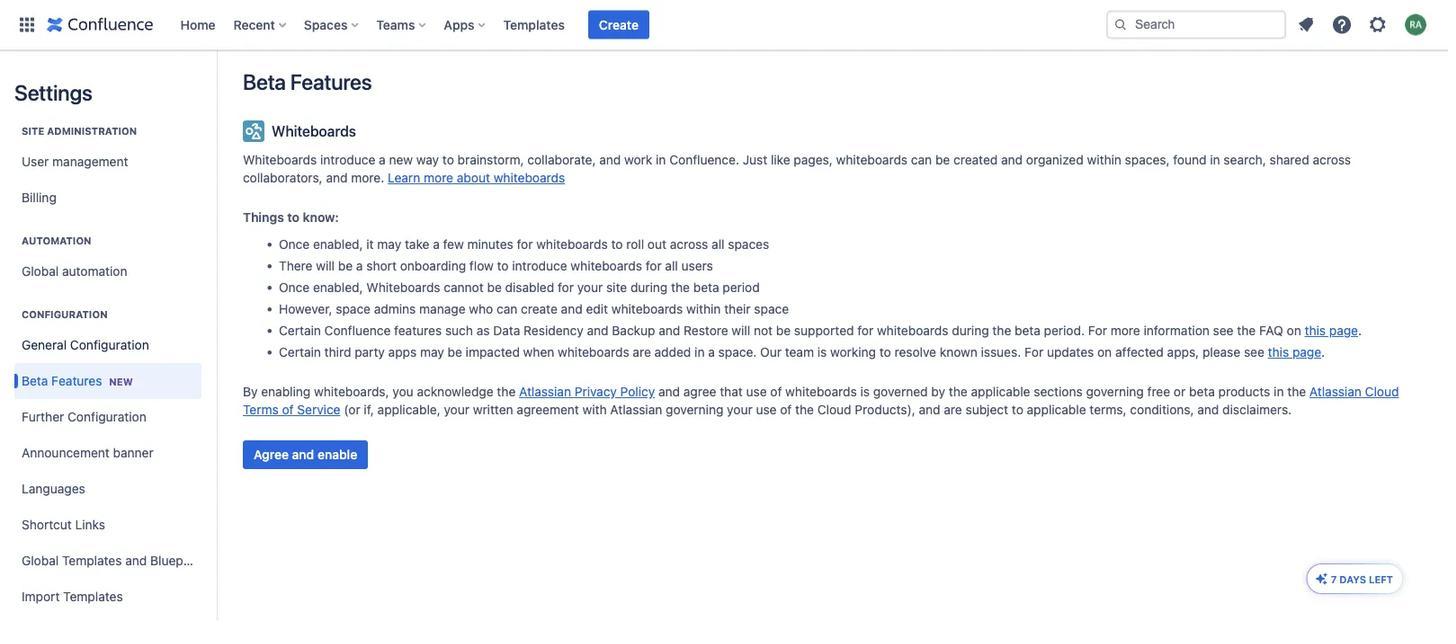 Task type: describe. For each thing, give the bounding box(es) containing it.
global automation
[[22, 264, 127, 279]]

a inside whiteboards introduce a new way to brainstorm, collaborate, and work in confluence. just like pages, whiteboards can be created and organized within spaces, found in search, shared across collaborators, and more.
[[379, 152, 386, 167]]

site administration
[[22, 126, 137, 137]]

user
[[22, 154, 49, 169]]

users
[[682, 259, 713, 273]]

to right flow
[[497, 259, 509, 273]]

user management
[[22, 154, 128, 169]]

edit
[[586, 302, 608, 317]]

0 vertical spatial all
[[712, 237, 725, 252]]

be down such
[[448, 345, 462, 360]]

of down by enabling whiteboards, you acknowledge the atlassian privacy policy and agree that use of whiteboards is governed by the applicable sections governing free or beta products in the
[[780, 403, 792, 417]]

global templates and blueprints link
[[14, 543, 209, 579]]

automation
[[22, 235, 91, 247]]

collaborators,
[[243, 170, 323, 185]]

0 vertical spatial configuration
[[22, 309, 108, 321]]

new
[[389, 152, 413, 167]]

languages link
[[14, 471, 202, 507]]

1 horizontal spatial page
[[1330, 323, 1359, 338]]

in up disclaimers.
[[1274, 385, 1284, 399]]

for right disabled
[[558, 280, 574, 295]]

period.
[[1044, 323, 1085, 338]]

templates inside global element
[[503, 17, 565, 32]]

0 vertical spatial .
[[1359, 323, 1362, 338]]

cannot
[[444, 280, 484, 295]]

to inside whiteboards introduce a new way to brainstorm, collaborate, and work in confluence. just like pages, whiteboards can be created and organized within spaces, found in search, shared across collaborators, and more.
[[443, 152, 454, 167]]

1 vertical spatial will
[[732, 323, 751, 338]]

import templates link
[[14, 579, 202, 615]]

1 vertical spatial cloud
[[818, 403, 852, 417]]

0 vertical spatial governing
[[1086, 385, 1144, 399]]

more.
[[351, 170, 384, 185]]

7 days left
[[1331, 574, 1394, 586]]

once enabled, it may take a few minutes for whiteboards to roll out across all spaces there will be a short onboarding flow to introduce whiteboards for all users once enabled, whiteboards cannot be disabled for your site during the beta period however, space admins manage who can create and edit whiteboards within their space certain confluence features such as data residency and backup and restore will not be supported for whiteboards during the beta period. for more information see the faq on this page . certain third party apps may be impacted when whiteboards are added in a space. our team is working to resolve known issues. for updates on affected apps, please see this page .
[[279, 237, 1362, 360]]

general configuration link
[[14, 327, 202, 363]]

apps button
[[438, 10, 493, 39]]

2 vertical spatial beta
[[1189, 385, 1215, 399]]

7 days left button
[[1308, 565, 1403, 594]]

2 certain from the top
[[279, 345, 321, 360]]

team
[[785, 345, 814, 360]]

whiteboards down collaborate,
[[494, 170, 565, 185]]

when
[[523, 345, 555, 360]]

1 horizontal spatial on
[[1287, 323, 1302, 338]]

Search field
[[1107, 10, 1287, 39]]

faq
[[1260, 323, 1284, 338]]

with
[[583, 403, 607, 417]]

for up working on the bottom of the page
[[858, 323, 874, 338]]

global for global automation
[[22, 264, 59, 279]]

1 horizontal spatial are
[[944, 403, 962, 417]]

0 horizontal spatial page
[[1293, 345, 1322, 360]]

learn more about whiteboards link
[[388, 170, 565, 185]]

or
[[1174, 385, 1186, 399]]

whiteboards introduce a new way to brainstorm, collaborate, and work in confluence. just like pages, whiteboards can be created and organized within spaces, found in search, shared across collaborators, and more.
[[243, 152, 1351, 185]]

be left short
[[338, 259, 353, 273]]

applicable for terms,
[[1027, 403, 1086, 417]]

governed
[[873, 385, 928, 399]]

working
[[830, 345, 876, 360]]

policy
[[620, 385, 655, 399]]

apps,
[[1167, 345, 1199, 360]]

home link
[[175, 10, 221, 39]]

pages,
[[794, 152, 833, 167]]

be down flow
[[487, 280, 502, 295]]

spaces
[[304, 17, 348, 32]]

settings icon image
[[1367, 14, 1389, 36]]

whiteboards inside "once enabled, it may take a few minutes for whiteboards to roll out across all spaces there will be a short onboarding flow to introduce whiteboards for all users once enabled, whiteboards cannot be disabled for your site during the beta period however, space admins manage who can create and edit whiteboards within their space certain confluence features such as data residency and backup and restore will not be supported for whiteboards during the beta period. for more information see the faq on this page . certain third party apps may be impacted when whiteboards are added in a space. our team is working to resolve known issues. for updates on affected apps, please see this page ."
[[366, 280, 440, 295]]

and down by
[[919, 403, 941, 417]]

to left resolve
[[880, 345, 891, 360]]

agree and enable
[[254, 448, 357, 462]]

within inside whiteboards introduce a new way to brainstorm, collaborate, and work in confluence. just like pages, whiteboards can be created and organized within spaces, found in search, shared across collaborators, and more.
[[1087, 152, 1122, 167]]

across inside whiteboards introduce a new way to brainstorm, collaborate, and work in confluence. just like pages, whiteboards can be created and organized within spaces, found in search, shared across collaborators, and more.
[[1313, 152, 1351, 167]]

announcement banner link
[[14, 435, 202, 471]]

1 vertical spatial beta
[[1015, 323, 1041, 338]]

resolve
[[895, 345, 937, 360]]

shared
[[1270, 152, 1310, 167]]

further configuration link
[[14, 399, 202, 435]]

2 once from the top
[[279, 280, 310, 295]]

templates for import templates
[[63, 590, 123, 605]]

the up issues. at the right bottom
[[993, 323, 1012, 338]]

search image
[[1114, 18, 1128, 32]]

0 horizontal spatial your
[[444, 403, 470, 417]]

collaborate,
[[528, 152, 596, 167]]

subject
[[966, 403, 1009, 417]]

learn
[[388, 170, 420, 185]]

site
[[606, 280, 627, 295]]

is inside "once enabled, it may take a few minutes for whiteboards to roll out across all spaces there will be a short onboarding flow to introduce whiteboards for all users once enabled, whiteboards cannot be disabled for your site during the beta period however, space admins manage who can create and edit whiteboards within their space certain confluence features such as data residency and backup and restore will not be supported for whiteboards during the beta period. for more information see the faq on this page . certain third party apps may be impacted when whiteboards are added in a space. our team is working to resolve known issues. for updates on affected apps, please see this page ."
[[818, 345, 827, 360]]

apps
[[444, 17, 475, 32]]

shortcut links link
[[14, 507, 202, 543]]

sections
[[1034, 385, 1083, 399]]

whiteboards for whiteboards introduce a new way to brainstorm, collaborate, and work in confluence. just like pages, whiteboards can be created and organized within spaces, found in search, shared across collaborators, and more.
[[243, 152, 317, 167]]

links
[[75, 518, 105, 533]]

1 enabled, from the top
[[313, 237, 363, 252]]

added
[[655, 345, 691, 360]]

create
[[521, 302, 558, 317]]

brainstorm,
[[458, 152, 524, 167]]

0 vertical spatial for
[[1088, 323, 1107, 338]]

0 vertical spatial this
[[1305, 323, 1326, 338]]

beta for beta features
[[243, 69, 286, 94]]

notification icon image
[[1296, 14, 1317, 36]]

the up the written
[[497, 385, 516, 399]]

1 certain from the top
[[279, 323, 321, 338]]

to left roll
[[611, 237, 623, 252]]

atlassian cloud terms of service
[[243, 385, 1399, 417]]

languages
[[22, 482, 85, 497]]

agree
[[254, 448, 289, 462]]

please
[[1203, 345, 1241, 360]]

management
[[52, 154, 128, 169]]

0 horizontal spatial atlassian
[[519, 385, 571, 399]]

whiteboards,
[[314, 385, 389, 399]]

space.
[[719, 345, 757, 360]]

announcement banner
[[22, 446, 154, 461]]

agree
[[684, 385, 717, 399]]

0 horizontal spatial will
[[316, 259, 335, 273]]

(or
[[344, 403, 360, 417]]

like
[[771, 152, 790, 167]]

roll
[[626, 237, 644, 252]]

site
[[22, 126, 44, 137]]

1 horizontal spatial atlassian
[[610, 403, 662, 417]]

recent button
[[228, 10, 293, 39]]

whiteboards up backup
[[612, 302, 683, 317]]

1 vertical spatial for
[[1025, 345, 1044, 360]]

about
[[457, 170, 490, 185]]

and inside button
[[292, 448, 314, 462]]

create
[[599, 17, 639, 32]]

whiteboards up resolve
[[877, 323, 949, 338]]

terms,
[[1090, 403, 1127, 417]]

a down restore
[[708, 345, 715, 360]]

whiteboards inside whiteboards introduce a new way to brainstorm, collaborate, and work in confluence. just like pages, whiteboards can be created and organized within spaces, found in search, shared across collaborators, and more.
[[836, 152, 908, 167]]

your inside "once enabled, it may take a few minutes for whiteboards to roll out across all spaces there will be a short onboarding flow to introduce whiteboards for all users once enabled, whiteboards cannot be disabled for your site during the beta period however, space admins manage who can create and edit whiteboards within their space certain confluence features such as data residency and backup and restore will not be supported for whiteboards during the beta period. for more information see the faq on this page . certain third party apps may be impacted when whiteboards are added in a space. our team is working to resolve known issues. for updates on affected apps, please see this page ."
[[577, 280, 603, 295]]

period
[[723, 280, 760, 295]]

a left few
[[433, 237, 440, 252]]

this page link for certain third party apps may be impacted when whiteboards are added in a space. our team is working to resolve known issues. for updates on affected apps, please see
[[1268, 345, 1322, 360]]

who
[[469, 302, 493, 317]]

create link
[[588, 10, 650, 39]]

across inside "once enabled, it may take a few minutes for whiteboards to roll out across all spaces there will be a short onboarding flow to introduce whiteboards for all users once enabled, whiteboards cannot be disabled for your site during the beta period however, space admins manage who can create and edit whiteboards within their space certain confluence features such as data residency and backup and restore will not be supported for whiteboards during the beta period. for more information see the faq on this page . certain third party apps may be impacted when whiteboards are added in a space. our team is working to resolve known issues. for updates on affected apps, please see this page ."
[[670, 237, 708, 252]]

whiteboards up site
[[571, 259, 642, 273]]

more inside "once enabled, it may take a few minutes for whiteboards to roll out across all spaces there will be a short onboarding flow to introduce whiteboards for all users once enabled, whiteboards cannot be disabled for your site during the beta period however, space admins manage who can create and edit whiteboards within their space certain confluence features such as data residency and backup and restore will not be supported for whiteboards during the beta period. for more information see the faq on this page . certain third party apps may be impacted when whiteboards are added in a space. our team is working to resolve known issues. for updates on affected apps, please see this page ."
[[1111, 323, 1141, 338]]

0 horizontal spatial this
[[1268, 345, 1289, 360]]

you
[[393, 385, 414, 399]]

and left agree on the left bottom of page
[[659, 385, 680, 399]]

and left the edit
[[561, 302, 583, 317]]

can inside "once enabled, it may take a few minutes for whiteboards to roll out across all spaces there will be a short onboarding flow to introduce whiteboards for all users once enabled, whiteboards cannot be disabled for your site during the beta period however, space admins manage who can create and edit whiteboards within their space certain confluence features such as data residency and backup and restore will not be supported for whiteboards during the beta period. for more information see the faq on this page . certain third party apps may be impacted when whiteboards are added in a space. our team is working to resolve known issues. for updates on affected apps, please see this page ."
[[497, 302, 518, 317]]

0 horizontal spatial all
[[665, 259, 678, 273]]

to left know:
[[287, 210, 300, 225]]

to right 'subject'
[[1012, 403, 1024, 417]]

1 space from the left
[[336, 302, 371, 317]]

updates
[[1047, 345, 1094, 360]]

teams
[[376, 17, 415, 32]]

and down the edit
[[587, 323, 609, 338]]

in inside "once enabled, it may take a few minutes for whiteboards to roll out across all spaces there will be a short onboarding flow to introduce whiteboards for all users once enabled, whiteboards cannot be disabled for your site during the beta period however, space admins manage who can create and edit whiteboards within their space certain confluence features such as data residency and backup and restore will not be supported for whiteboards during the beta period. for more information see the faq on this page . certain third party apps may be impacted when whiteboards are added in a space. our team is working to resolve known issues. for updates on affected apps, please see this page ."
[[695, 345, 705, 360]]

1 horizontal spatial may
[[420, 345, 444, 360]]



Task type: vqa. For each thing, say whether or not it's contained in the screenshot.
you
yes



Task type: locate. For each thing, give the bounding box(es) containing it.
can left created
[[911, 152, 932, 167]]

enabled, up however,
[[313, 280, 363, 295]]

the left faq
[[1237, 323, 1256, 338]]

0 horizontal spatial governing
[[666, 403, 724, 417]]

0 horizontal spatial across
[[670, 237, 708, 252]]

configuration group
[[14, 290, 209, 622]]

during right site
[[631, 280, 668, 295]]

this page link right faq
[[1305, 323, 1359, 338]]

and
[[599, 152, 621, 167], [1001, 152, 1023, 167], [326, 170, 348, 185], [561, 302, 583, 317], [587, 323, 609, 338], [659, 323, 680, 338], [659, 385, 680, 399], [919, 403, 941, 417], [1198, 403, 1219, 417], [292, 448, 314, 462], [125, 554, 147, 569]]

global down automation
[[22, 264, 59, 279]]

1 horizontal spatial your
[[577, 280, 603, 295]]

affected
[[1116, 345, 1164, 360]]

templates down the links
[[62, 554, 122, 569]]

1 horizontal spatial governing
[[1086, 385, 1144, 399]]

restore
[[684, 323, 728, 338]]

in right 'found'
[[1210, 152, 1221, 167]]

templates right 'apps' 'popup button'
[[503, 17, 565, 32]]

products
[[1219, 385, 1271, 399]]

applicable for sections
[[971, 385, 1031, 399]]

for right period.
[[1088, 323, 1107, 338]]

1 horizontal spatial space
[[754, 302, 789, 317]]

products),
[[855, 403, 916, 417]]

0 horizontal spatial can
[[497, 302, 518, 317]]

way
[[416, 152, 439, 167]]

the down by enabling whiteboards, you acknowledge the atlassian privacy policy and agree that use of whiteboards is governed by the applicable sections governing free or beta products in the
[[795, 403, 814, 417]]

a left short
[[356, 259, 363, 273]]

the up disclaimers.
[[1288, 385, 1306, 399]]

features for beta features new
[[51, 373, 102, 388]]

1 horizontal spatial during
[[952, 323, 989, 338]]

across up 'users'
[[670, 237, 708, 252]]

1 vertical spatial configuration
[[70, 338, 149, 353]]

1 vertical spatial all
[[665, 259, 678, 273]]

the right by
[[949, 385, 968, 399]]

0 vertical spatial during
[[631, 280, 668, 295]]

your profile and preferences image
[[1405, 14, 1427, 36]]

on right updates
[[1098, 345, 1112, 360]]

of
[[770, 385, 782, 399], [282, 403, 294, 417], [780, 403, 792, 417]]

0 vertical spatial templates
[[503, 17, 565, 32]]

banner containing home
[[0, 0, 1448, 50]]

beta right or
[[1189, 385, 1215, 399]]

your up the edit
[[577, 280, 603, 295]]

0 vertical spatial use
[[746, 385, 767, 399]]

0 vertical spatial whiteboards
[[272, 123, 356, 140]]

1 vertical spatial this page link
[[1268, 345, 1322, 360]]

1 vertical spatial enabled,
[[313, 280, 363, 295]]

by enabling whiteboards, you acknowledge the atlassian privacy policy and agree that use of whiteboards is governed by the applicable sections governing free or beta products in the
[[243, 385, 1310, 399]]

1 horizontal spatial can
[[911, 152, 932, 167]]

and inside configuration group
[[125, 554, 147, 569]]

of down our
[[770, 385, 782, 399]]

0 horizontal spatial see
[[1213, 323, 1234, 338]]

1 vertical spatial see
[[1244, 345, 1265, 360]]

1 vertical spatial governing
[[666, 403, 724, 417]]

of inside atlassian cloud terms of service
[[282, 403, 294, 417]]

during up known
[[952, 323, 989, 338]]

0 vertical spatial cloud
[[1365, 385, 1399, 399]]

created
[[954, 152, 998, 167]]

1 vertical spatial can
[[497, 302, 518, 317]]

home
[[180, 17, 216, 32]]

0 vertical spatial features
[[290, 69, 372, 94]]

governing up terms,
[[1086, 385, 1144, 399]]

beta down general at bottom
[[22, 373, 48, 388]]

space up not
[[754, 302, 789, 317]]

as
[[477, 323, 490, 338]]

spaces,
[[1125, 152, 1170, 167]]

terms
[[243, 403, 279, 417]]

configuration for general
[[70, 338, 149, 353]]

atlassian inside atlassian cloud terms of service
[[1310, 385, 1362, 399]]

disclaimers.
[[1223, 403, 1292, 417]]

for right minutes
[[517, 237, 533, 252]]

1 horizontal spatial this
[[1305, 323, 1326, 338]]

all up 'users'
[[712, 237, 725, 252]]

0 vertical spatial within
[[1087, 152, 1122, 167]]

1 horizontal spatial within
[[1087, 152, 1122, 167]]

space up confluence
[[336, 302, 371, 317]]

0 vertical spatial beta
[[243, 69, 286, 94]]

beta down 'users'
[[693, 280, 719, 295]]

features inside configuration group
[[51, 373, 102, 388]]

and left work
[[599, 152, 621, 167]]

will up space.
[[732, 323, 751, 338]]

this page link for certain confluence features such as data residency and backup and restore will not be supported for whiteboards during the beta period. for more information see the faq on
[[1305, 323, 1359, 338]]

templates inside global templates and blueprints link
[[62, 554, 122, 569]]

such
[[445, 323, 473, 338]]

1 vertical spatial once
[[279, 280, 310, 295]]

days
[[1340, 574, 1367, 586]]

whiteboards up privacy
[[558, 345, 629, 360]]

spaces button
[[299, 10, 366, 39]]

0 vertical spatial may
[[377, 237, 401, 252]]

1 vertical spatial .
[[1322, 345, 1325, 360]]

1 horizontal spatial all
[[712, 237, 725, 252]]

to
[[443, 152, 454, 167], [287, 210, 300, 225], [611, 237, 623, 252], [497, 259, 509, 273], [880, 345, 891, 360], [1012, 403, 1024, 417]]

1 vertical spatial are
[[944, 403, 962, 417]]

beta features new
[[22, 373, 133, 388]]

general
[[22, 338, 67, 353]]

impacted
[[466, 345, 520, 360]]

by
[[932, 385, 946, 399]]

configuration up general at bottom
[[22, 309, 108, 321]]

be left created
[[936, 152, 950, 167]]

this page link
[[1305, 323, 1359, 338], [1268, 345, 1322, 360]]

the down 'users'
[[671, 280, 690, 295]]

whiteboards up admins
[[366, 280, 440, 295]]

this page link down faq
[[1268, 345, 1322, 360]]

automation
[[62, 264, 127, 279]]

0 vertical spatial introduce
[[320, 152, 375, 167]]

and left blueprints
[[125, 554, 147, 569]]

onboarding
[[400, 259, 466, 273]]

further
[[22, 410, 64, 425]]

0 vertical spatial on
[[1287, 323, 1302, 338]]

settings
[[14, 80, 92, 105]]

can inside whiteboards introduce a new way to brainstorm, collaborate, and work in confluence. just like pages, whiteboards can be created and organized within spaces, found in search, shared across collaborators, and more.
[[911, 152, 932, 167]]

all left 'users'
[[665, 259, 678, 273]]

party
[[355, 345, 385, 360]]

in right work
[[656, 152, 666, 167]]

whiteboards for whiteboards
[[272, 123, 356, 140]]

will right there
[[316, 259, 335, 273]]

help icon image
[[1332, 14, 1353, 36]]

1 horizontal spatial introduce
[[512, 259, 567, 273]]

0 horizontal spatial features
[[51, 373, 102, 388]]

2 enabled, from the top
[[313, 280, 363, 295]]

0 vertical spatial once
[[279, 237, 310, 252]]

configuration up new
[[70, 338, 149, 353]]

billing
[[22, 190, 57, 205]]

2 horizontal spatial beta
[[1189, 385, 1215, 399]]

1 horizontal spatial .
[[1359, 323, 1362, 338]]

will
[[316, 259, 335, 273], [732, 323, 751, 338]]

further configuration
[[22, 410, 146, 425]]

1 vertical spatial whiteboards
[[243, 152, 317, 167]]

1 vertical spatial templates
[[62, 554, 122, 569]]

are inside "once enabled, it may take a few minutes for whiteboards to roll out across all spaces there will be a short onboarding flow to introduce whiteboards for all users once enabled, whiteboards cannot be disabled for your site during the beta period however, space admins manage who can create and edit whiteboards within their space certain confluence features such as data residency and backup and restore will not be supported for whiteboards during the beta period. for more information see the faq on this page . certain third party apps may be impacted when whiteboards are added in a space. our team is working to resolve known issues. for updates on affected apps, please see this page ."
[[633, 345, 651, 360]]

see up please
[[1213, 323, 1234, 338]]

billing link
[[14, 180, 202, 216]]

certain
[[279, 323, 321, 338], [279, 345, 321, 360]]

1 vertical spatial is
[[861, 385, 870, 399]]

once down there
[[279, 280, 310, 295]]

configuration
[[22, 309, 108, 321], [70, 338, 149, 353], [68, 410, 146, 425]]

0 horizontal spatial on
[[1098, 345, 1112, 360]]

templates for global templates and blueprints
[[62, 554, 122, 569]]

templates inside import templates link
[[63, 590, 123, 605]]

page right please
[[1293, 345, 1322, 360]]

applicable,
[[378, 403, 441, 417]]

however,
[[279, 302, 332, 317]]

atlassian privacy policy link
[[519, 385, 655, 399]]

for down the out
[[646, 259, 662, 273]]

whiteboards inside whiteboards introduce a new way to brainstorm, collaborate, and work in confluence. just like pages, whiteboards can be created and organized within spaces, found in search, shared across collaborators, and more.
[[243, 152, 317, 167]]

within left spaces,
[[1087, 152, 1122, 167]]

more up affected
[[1111, 323, 1141, 338]]

left
[[1369, 574, 1394, 586]]

to right way
[[443, 152, 454, 167]]

1 once from the top
[[279, 237, 310, 252]]

1 horizontal spatial cloud
[[1365, 385, 1399, 399]]

cloud inside atlassian cloud terms of service
[[1365, 385, 1399, 399]]

can up data
[[497, 302, 518, 317]]

conditions,
[[1130, 403, 1194, 417]]

0 horizontal spatial space
[[336, 302, 371, 317]]

across right shared in the top of the page
[[1313, 152, 1351, 167]]

may right it
[[377, 237, 401, 252]]

your down the that
[[727, 403, 753, 417]]

0 horizontal spatial beta
[[693, 280, 719, 295]]

atlassian cloud terms of service link
[[243, 385, 1399, 417]]

1 horizontal spatial will
[[732, 323, 751, 338]]

whiteboards up (or if, applicable, your written agreement with atlassian governing your use of the cloud products), and are subject to applicable terms, conditions, and disclaimers.
[[786, 385, 857, 399]]

0 vertical spatial this page link
[[1305, 323, 1359, 338]]

is down supported
[[818, 345, 827, 360]]

features for beta features
[[290, 69, 372, 94]]

introduce inside whiteboards introduce a new way to brainstorm, collaborate, and work in confluence. just like pages, whiteboards can be created and organized within spaces, found in search, shared across collaborators, and more.
[[320, 152, 375, 167]]

0 vertical spatial can
[[911, 152, 932, 167]]

import
[[22, 590, 60, 605]]

a
[[379, 152, 386, 167], [433, 237, 440, 252], [356, 259, 363, 273], [708, 345, 715, 360]]

features
[[394, 323, 442, 338]]

whiteboards up collaborators,
[[243, 152, 317, 167]]

0 horizontal spatial beta
[[22, 373, 48, 388]]

be inside whiteboards introduce a new way to brainstorm, collaborate, and work in confluence. just like pages, whiteboards can be created and organized within spaces, found in search, shared across collaborators, and more.
[[936, 152, 950, 167]]

all
[[712, 237, 725, 252], [665, 259, 678, 273]]

not
[[754, 323, 773, 338]]

is up products),
[[861, 385, 870, 399]]

0 vertical spatial beta
[[693, 280, 719, 295]]

within inside "once enabled, it may take a few minutes for whiteboards to roll out across all spaces there will be a short onboarding flow to introduce whiteboards for all users once enabled, whiteboards cannot be disabled for your site during the beta period however, space admins manage who can create and edit whiteboards within their space certain confluence features such as data residency and backup and restore will not be supported for whiteboards during the beta period. for more information see the faq on this page . certain third party apps may be impacted when whiteboards are added in a space. our team is working to resolve known issues. for updates on affected apps, please see this page ."
[[687, 302, 721, 317]]

0 vertical spatial are
[[633, 345, 651, 360]]

a left new
[[379, 152, 386, 167]]

learn more about whiteboards
[[388, 170, 565, 185]]

0 horizontal spatial more
[[424, 170, 453, 185]]

1 horizontal spatial is
[[861, 385, 870, 399]]

enable
[[318, 448, 357, 462]]

collapse sidebar image
[[196, 59, 236, 95]]

2 global from the top
[[22, 554, 59, 569]]

0 vertical spatial certain
[[279, 323, 321, 338]]

global automation link
[[14, 254, 202, 290]]

flow
[[470, 259, 494, 273]]

your down "acknowledge"
[[444, 403, 470, 417]]

search,
[[1224, 152, 1267, 167]]

1 horizontal spatial beta
[[243, 69, 286, 94]]

0 vertical spatial see
[[1213, 323, 1234, 338]]

1 vertical spatial on
[[1098, 345, 1112, 360]]

1 vertical spatial global
[[22, 554, 59, 569]]

global up import
[[22, 554, 59, 569]]

1 horizontal spatial see
[[1244, 345, 1265, 360]]

is
[[818, 345, 827, 360], [861, 385, 870, 399]]

whiteboards up disabled
[[536, 237, 608, 252]]

2 horizontal spatial your
[[727, 403, 753, 417]]

by
[[243, 385, 258, 399]]

1 vertical spatial during
[[952, 323, 989, 338]]

2 vertical spatial templates
[[63, 590, 123, 605]]

enabled, down know:
[[313, 237, 363, 252]]

and left more.
[[326, 170, 348, 185]]

issues.
[[981, 345, 1021, 360]]

configuration up announcement banner link
[[68, 410, 146, 425]]

known
[[940, 345, 978, 360]]

0 horizontal spatial may
[[377, 237, 401, 252]]

agree and enable button
[[243, 441, 368, 470]]

shortcut links
[[22, 518, 105, 533]]

global for global templates and blueprints
[[22, 554, 59, 569]]

banner
[[113, 446, 154, 461]]

this right faq
[[1305, 323, 1326, 338]]

2 vertical spatial configuration
[[68, 410, 146, 425]]

things
[[243, 210, 284, 225]]

shortcut
[[22, 518, 72, 533]]

once up there
[[279, 237, 310, 252]]

written
[[473, 403, 513, 417]]

certain down however,
[[279, 323, 321, 338]]

are down by
[[944, 403, 962, 417]]

minutes
[[467, 237, 513, 252]]

0 horizontal spatial introduce
[[320, 152, 375, 167]]

blueprints
[[150, 554, 209, 569]]

work
[[625, 152, 653, 167]]

1 global from the top
[[22, 264, 59, 279]]

and right created
[[1001, 152, 1023, 167]]

1 vertical spatial use
[[756, 403, 777, 417]]

that
[[720, 385, 743, 399]]

global inside the "automation" group
[[22, 264, 59, 279]]

certain left third
[[279, 345, 321, 360]]

1 vertical spatial certain
[[279, 345, 321, 360]]

and up added
[[659, 323, 680, 338]]

appswitcher icon image
[[16, 14, 38, 36]]

governing down agree on the left bottom of page
[[666, 403, 724, 417]]

1 vertical spatial introduce
[[512, 259, 567, 273]]

configuration for further
[[68, 410, 146, 425]]

1 horizontal spatial across
[[1313, 152, 1351, 167]]

once
[[279, 237, 310, 252], [279, 280, 310, 295]]

acknowledge
[[417, 385, 494, 399]]

1 vertical spatial beta
[[22, 373, 48, 388]]

0 horizontal spatial .
[[1322, 345, 1325, 360]]

more down way
[[424, 170, 453, 185]]

and down products
[[1198, 403, 1219, 417]]

1 vertical spatial within
[[687, 302, 721, 317]]

data
[[493, 323, 520, 338]]

0 horizontal spatial for
[[1025, 345, 1044, 360]]

premium icon image
[[1315, 572, 1329, 587]]

whiteboards right "pages,"
[[836, 152, 908, 167]]

1 horizontal spatial more
[[1111, 323, 1141, 338]]

disabled
[[505, 280, 554, 295]]

found
[[1173, 152, 1207, 167]]

beta inside configuration group
[[22, 373, 48, 388]]

introduce up more.
[[320, 152, 375, 167]]

0 vertical spatial applicable
[[971, 385, 1031, 399]]

2 space from the left
[[754, 302, 789, 317]]

out
[[648, 237, 667, 252]]

may down features
[[420, 345, 444, 360]]

1 vertical spatial features
[[51, 373, 102, 388]]

within up restore
[[687, 302, 721, 317]]

1 vertical spatial across
[[670, 237, 708, 252]]

beta up issues. at the right bottom
[[1015, 323, 1041, 338]]

0 vertical spatial more
[[424, 170, 453, 185]]

0 vertical spatial global
[[22, 264, 59, 279]]

banner
[[0, 0, 1448, 50]]

global element
[[11, 0, 1103, 50]]

1 vertical spatial more
[[1111, 323, 1141, 338]]

beta for beta features new
[[22, 373, 48, 388]]

introduce up disabled
[[512, 259, 567, 273]]

announcement
[[22, 446, 110, 461]]

1 vertical spatial page
[[1293, 345, 1322, 360]]

for
[[1088, 323, 1107, 338], [1025, 345, 1044, 360]]

for right issues. at the right bottom
[[1025, 345, 1044, 360]]

it
[[366, 237, 374, 252]]

confluence image
[[47, 14, 153, 36], [47, 14, 153, 36]]

automation group
[[14, 216, 202, 295]]

are down backup
[[633, 345, 651, 360]]

0 horizontal spatial cloud
[[818, 403, 852, 417]]

general configuration
[[22, 338, 149, 353]]

be right not
[[776, 323, 791, 338]]

global inside configuration group
[[22, 554, 59, 569]]

0 horizontal spatial during
[[631, 280, 668, 295]]

1 horizontal spatial features
[[290, 69, 372, 94]]

this down faq
[[1268, 345, 1289, 360]]

0 horizontal spatial within
[[687, 302, 721, 317]]

our
[[760, 345, 782, 360]]

site administration group
[[14, 106, 202, 221]]

organized
[[1026, 152, 1084, 167]]

1 vertical spatial applicable
[[1027, 403, 1086, 417]]

0 vertical spatial will
[[316, 259, 335, 273]]

see down faq
[[1244, 345, 1265, 360]]

introduce inside "once enabled, it may take a few minutes for whiteboards to roll out across all spaces there will be a short onboarding flow to introduce whiteboards for all users once enabled, whiteboards cannot be disabled for your site during the beta period however, space admins manage who can create and edit whiteboards within their space certain confluence features such as data residency and backup and restore will not be supported for whiteboards during the beta period. for more information see the faq on this page . certain third party apps may be impacted when whiteboards are added in a space. our team is working to resolve known issues. for updates on affected apps, please see this page ."
[[512, 259, 567, 273]]

features down spaces popup button
[[290, 69, 372, 94]]



